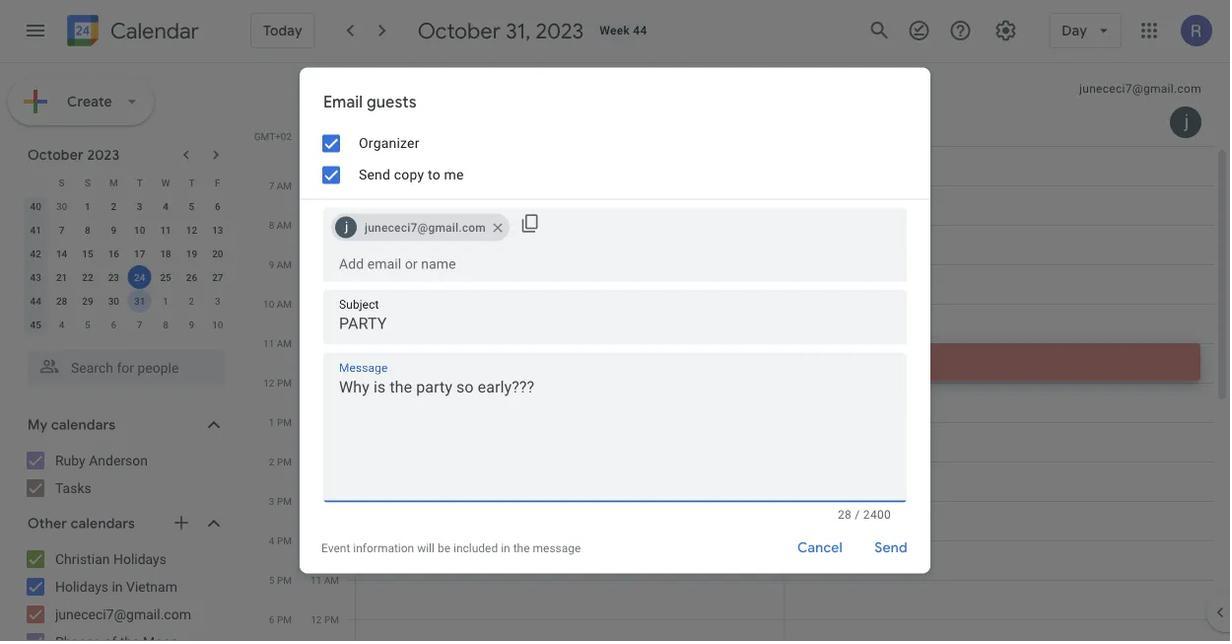 Task type: vqa. For each thing, say whether or not it's contained in the screenshot.
add email or name text field
yes



Task type: locate. For each thing, give the bounding box(es) containing it.
november 5 element
[[76, 313, 100, 336]]

21 element
[[50, 265, 74, 289]]

44 down 43
[[30, 295, 41, 307]]

8 right 2 pm
[[316, 456, 322, 468]]

0 vertical spatial 28
[[56, 295, 67, 307]]

cancel
[[798, 539, 843, 557]]

email guests
[[324, 92, 417, 112]]

5
[[189, 200, 195, 212], [85, 319, 91, 330], [316, 337, 322, 349], [269, 574, 275, 586]]

19
[[186, 248, 197, 259]]

party heading
[[488, 358, 552, 385]]

8 down november 1 element
[[163, 319, 169, 330]]

0 horizontal spatial in
[[112, 579, 123, 595]]

party row
[[347, 146, 1215, 641]]

0 vertical spatial october
[[418, 17, 501, 44]]

26
[[186, 271, 197, 283]]

row
[[23, 171, 231, 194], [23, 194, 231, 218], [23, 218, 231, 242], [23, 242, 231, 265], [23, 265, 231, 289], [23, 289, 231, 313], [23, 313, 231, 336]]

calendars for my calendars
[[51, 416, 116, 434]]

10 am right 4 pm
[[311, 535, 339, 546]]

7 am left 1 am
[[269, 180, 292, 191]]

10 am
[[263, 298, 292, 310], [311, 535, 339, 546]]

2023 right 31,
[[536, 17, 584, 44]]

1 vertical spatial 28
[[838, 507, 852, 521]]

1 horizontal spatial 11 am
[[311, 574, 339, 586]]

9 am right 3 pm at left bottom
[[316, 495, 339, 507]]

1 up 2 am
[[316, 180, 322, 191]]

holidays down christian
[[55, 579, 109, 595]]

44 inside october 2023 grid
[[30, 295, 41, 307]]

0 vertical spatial 8 am
[[269, 219, 292, 231]]

0 vertical spatial 11
[[160, 224, 171, 236]]

0 vertical spatial 9 am
[[269, 258, 292, 270]]

5 pm
[[269, 574, 292, 586]]

party cell
[[785, 146, 1215, 641]]

4 up 5 pm
[[269, 535, 275, 546]]

1 vertical spatial junececi7@gmail.com
[[55, 606, 191, 622]]

3 for "november 3" element
[[215, 295, 221, 307]]

organizer
[[359, 135, 420, 151]]

email
[[324, 92, 363, 112]]

3 up 4 am
[[316, 258, 322, 270]]

1 horizontal spatial october
[[418, 17, 501, 44]]

in down christian holidays
[[112, 579, 123, 595]]

1 horizontal spatial 11
[[263, 337, 274, 349]]

6 down 5 pm
[[269, 614, 275, 625]]

8 am left 2 am
[[269, 219, 292, 231]]

1 for 1 am
[[316, 180, 322, 191]]

1
[[316, 180, 322, 191], [85, 200, 91, 212], [163, 295, 169, 307], [269, 416, 275, 428]]

28 down the "21"
[[56, 295, 67, 307]]

party button
[[785, 343, 1201, 381]]

0 vertical spatial 11 am
[[263, 337, 292, 349]]

2 up 3 am
[[316, 219, 322, 231]]

my calendars list
[[4, 445, 245, 504]]

7 am
[[269, 180, 292, 191], [316, 416, 339, 428]]

11 right 5 pm
[[311, 574, 322, 586]]

junececi7@gmail.com inside column header
[[1080, 82, 1202, 96]]

party for party
[[789, 346, 825, 360]]

junececi7@gmail.com inside other calendars list
[[55, 606, 191, 622]]

s
[[59, 177, 65, 188], [85, 177, 91, 188]]

None text field
[[339, 310, 892, 337], [324, 375, 907, 494], [339, 310, 892, 337], [324, 375, 907, 494]]

1 horizontal spatial party
[[789, 346, 825, 360]]

5 for 5 pm
[[269, 574, 275, 586]]

1 horizontal spatial 10 am
[[311, 535, 339, 546]]

holidays up vietnam
[[113, 551, 167, 567]]

1 vertical spatial in
[[112, 579, 123, 595]]

pm up the 1 pm
[[277, 377, 292, 389]]

30 for the september 30 element on the top of the page
[[56, 200, 67, 212]]

1 horizontal spatial 12
[[264, 377, 275, 389]]

2023 up m
[[87, 146, 120, 164]]

5 for 5 am
[[316, 337, 322, 349]]

11 element
[[154, 218, 178, 242]]

9 right 3 pm at left bottom
[[316, 495, 322, 507]]

16 element
[[102, 242, 126, 265]]

1 up november 8 "element"
[[163, 295, 169, 307]]

12 pm right 6 pm
[[311, 614, 339, 625]]

1 vertical spatial 11 am
[[311, 574, 339, 586]]

30 down "23"
[[108, 295, 119, 307]]

christian
[[55, 551, 110, 567]]

44 right week
[[634, 24, 648, 37]]

7 am down the 6 am
[[316, 416, 339, 428]]

october left 31,
[[418, 17, 501, 44]]

send left copy
[[359, 167, 391, 183]]

6 down the 5 am
[[316, 377, 322, 389]]

vietnam
[[126, 579, 178, 595]]

10 right "november 3" element
[[263, 298, 274, 310]]

28 inside email guests dialog
[[838, 507, 852, 521]]

1 horizontal spatial t
[[189, 177, 195, 188]]

2 t from the left
[[189, 177, 195, 188]]

1 vertical spatial 31
[[601, 389, 616, 405]]

0 vertical spatial send
[[359, 167, 391, 183]]

2 down the 1 pm
[[269, 456, 275, 468]]

0 vertical spatial calendars
[[51, 416, 116, 434]]

6 pm
[[269, 614, 292, 625]]

cell
[[356, 146, 786, 641]]

8 up 15 element
[[85, 224, 91, 236]]

2 horizontal spatial 12
[[311, 614, 322, 625]]

2 vertical spatial 12
[[311, 614, 322, 625]]

3 down 27 element
[[215, 295, 221, 307]]

1 horizontal spatial 12 pm
[[311, 614, 339, 625]]

6
[[215, 200, 221, 212], [111, 319, 117, 330], [316, 377, 322, 389], [269, 614, 275, 625]]

0 horizontal spatial party
[[488, 358, 552, 385]]

1 inside november 1 element
[[163, 295, 169, 307]]

am left the 5 am
[[277, 337, 292, 349]]

0 horizontal spatial 11
[[160, 224, 171, 236]]

0 horizontal spatial column header
[[23, 171, 49, 194]]

calendars up christian holidays
[[71, 515, 135, 533]]

11 up 18
[[160, 224, 171, 236]]

0 horizontal spatial junececi7@gmail.com
[[55, 606, 191, 622]]

1 vertical spatial 12 pm
[[311, 614, 339, 625]]

send inside button
[[875, 539, 908, 557]]

1 am
[[316, 180, 339, 191]]

other calendars button
[[4, 508, 245, 540]]

0 horizontal spatial s
[[59, 177, 65, 188]]

row containing 45
[[23, 313, 231, 336]]

november 9 element
[[180, 313, 204, 336]]

junececi7@gmail.com
[[1080, 82, 1202, 96], [55, 606, 191, 622]]

pm right 6 pm
[[324, 614, 339, 625]]

1 row from the top
[[23, 171, 231, 194]]

15 element
[[76, 242, 100, 265]]

1 horizontal spatial 7 am
[[316, 416, 339, 428]]

6 inside november 6 element
[[111, 319, 117, 330]]

28 / 2400
[[838, 507, 892, 521]]

column header down week
[[355, 63, 786, 146]]

october for october 31, 2023
[[418, 17, 501, 44]]

31 cell
[[127, 289, 153, 313]]

12 pm
[[264, 377, 292, 389], [311, 614, 339, 625]]

holidays
[[113, 551, 167, 567], [55, 579, 109, 595]]

1 vertical spatial 7 am
[[316, 416, 339, 428]]

8
[[269, 219, 274, 231], [85, 224, 91, 236], [163, 319, 169, 330], [316, 456, 322, 468]]

24
[[134, 271, 145, 283]]

am up event
[[324, 495, 339, 507]]

10 up 17
[[134, 224, 145, 236]]

8 am right 2 pm
[[316, 456, 339, 468]]

october up the september 30 element on the top of the page
[[28, 146, 84, 164]]

30 element
[[102, 289, 126, 313]]

28 element
[[50, 289, 74, 313]]

0 vertical spatial in
[[501, 541, 511, 555]]

22 element
[[76, 265, 100, 289]]

1 vertical spatial 44
[[30, 295, 41, 307]]

other calendars
[[28, 515, 135, 533]]

9 am left 3 am
[[269, 258, 292, 270]]

row containing 43
[[23, 265, 231, 289]]

f
[[215, 177, 221, 188]]

0 horizontal spatial 2023
[[87, 146, 120, 164]]

am left 1 am
[[277, 180, 292, 191]]

be
[[438, 541, 451, 555]]

2 row from the top
[[23, 194, 231, 218]]

11 left the 5 am
[[263, 337, 274, 349]]

0 horizontal spatial 44
[[30, 295, 41, 307]]

party inside button
[[789, 346, 825, 360]]

tuesday,
[[488, 389, 543, 405]]

0 vertical spatial 12
[[186, 224, 197, 236]]

17 element
[[128, 242, 152, 265]]

am down event
[[324, 574, 339, 586]]

0 horizontal spatial t
[[137, 177, 143, 188]]

12
[[186, 224, 197, 236], [264, 377, 275, 389], [311, 614, 322, 625]]

2 horizontal spatial 11
[[311, 574, 322, 586]]

email guests dialog
[[300, 68, 931, 574]]

october right tuesday,
[[547, 389, 597, 405]]

1 vertical spatial calendars
[[71, 515, 135, 533]]

12 right 6 pm
[[311, 614, 322, 625]]

pm
[[277, 377, 292, 389], [277, 416, 292, 428], [277, 456, 292, 468], [277, 495, 292, 507], [277, 535, 292, 546], [277, 574, 292, 586], [277, 614, 292, 625], [324, 614, 339, 625]]

am
[[277, 180, 292, 191], [324, 180, 339, 191], [277, 219, 292, 231], [324, 219, 339, 231], [277, 258, 292, 270], [324, 258, 339, 270], [277, 298, 292, 310], [324, 298, 339, 310], [277, 337, 292, 349], [324, 337, 339, 349], [324, 377, 339, 389], [324, 416, 339, 428], [324, 456, 339, 468], [324, 495, 339, 507], [324, 535, 339, 546], [324, 574, 339, 586]]

0 horizontal spatial 31
[[134, 295, 145, 307]]

0 horizontal spatial 28
[[56, 295, 67, 307]]

1 for november 1 element
[[163, 295, 169, 307]]

calendar
[[110, 17, 199, 45]]

1 horizontal spatial 8 am
[[316, 456, 339, 468]]

12 inside 12 element
[[186, 224, 197, 236]]

2 vertical spatial october
[[547, 389, 597, 405]]

1 vertical spatial 30
[[108, 295, 119, 307]]

5 down 4 pm
[[269, 574, 275, 586]]

30 inside the september 30 element
[[56, 200, 67, 212]]

anderson
[[89, 452, 148, 469]]

2 am
[[316, 219, 339, 231]]

column header up 40
[[23, 171, 49, 194]]

0 horizontal spatial 30
[[56, 200, 67, 212]]

party tuesday, october 31
[[488, 358, 616, 405]]

1 vertical spatial october
[[28, 146, 84, 164]]

am up 2 am
[[324, 180, 339, 191]]

4 up 11 element
[[163, 200, 169, 212]]

2 vertical spatial 11
[[311, 574, 322, 586]]

27 element
[[206, 265, 230, 289]]

4 am
[[316, 298, 339, 310]]

party inside party tuesday, october 31
[[488, 358, 552, 385]]

0 horizontal spatial 12
[[186, 224, 197, 236]]

10
[[134, 224, 145, 236], [263, 298, 274, 310], [212, 319, 223, 330], [311, 535, 322, 546]]

1 horizontal spatial send
[[875, 539, 908, 557]]

calendars for other calendars
[[71, 515, 135, 533]]

my
[[28, 416, 48, 434]]

30 right 40
[[56, 200, 67, 212]]

2 down m
[[111, 200, 117, 212]]

1 vertical spatial 11
[[263, 337, 274, 349]]

4 row from the top
[[23, 242, 231, 265]]

12 up 19
[[186, 224, 197, 236]]

31 down 24
[[134, 295, 145, 307]]

0 vertical spatial junececi7@gmail.com
[[1080, 82, 1202, 96]]

included
[[454, 541, 498, 555]]

am right 2 pm
[[324, 456, 339, 468]]

0 vertical spatial 31
[[134, 295, 145, 307]]

30 inside 30 element
[[108, 295, 119, 307]]

1 horizontal spatial 2023
[[536, 17, 584, 44]]

3 row from the top
[[23, 218, 231, 242]]

31
[[134, 295, 145, 307], [601, 389, 616, 405]]

0 vertical spatial 12 pm
[[264, 377, 292, 389]]

s up the september 30 element on the top of the page
[[59, 177, 65, 188]]

7 right the 1 pm
[[316, 416, 322, 428]]

1 vertical spatial send
[[875, 539, 908, 557]]

0 horizontal spatial october
[[28, 146, 84, 164]]

1 horizontal spatial 31
[[601, 389, 616, 405]]

pm up 2 pm
[[277, 416, 292, 428]]

3
[[137, 200, 143, 212], [316, 258, 322, 270], [215, 295, 221, 307], [269, 495, 275, 507]]

to
[[428, 167, 441, 183]]

main drawer image
[[24, 19, 47, 42]]

calendars
[[51, 416, 116, 434], [71, 515, 135, 533]]

1 horizontal spatial column header
[[355, 63, 786, 146]]

7 down the september 30 element on the top of the page
[[59, 224, 65, 236]]

12 pm up the 1 pm
[[264, 377, 292, 389]]

2
[[111, 200, 117, 212], [316, 219, 322, 231], [189, 295, 195, 307], [269, 456, 275, 468]]

11 am
[[263, 337, 292, 349], [311, 574, 339, 586]]

11 am down event
[[311, 574, 339, 586]]

1 vertical spatial column header
[[23, 171, 49, 194]]

in left the
[[501, 541, 511, 555]]

1 vertical spatial 9 am
[[316, 495, 339, 507]]

november 2 element
[[180, 289, 204, 313]]

column header inside october 2023 grid
[[23, 171, 49, 194]]

0 vertical spatial 7 am
[[269, 180, 292, 191]]

0 horizontal spatial send
[[359, 167, 391, 183]]

2 up november 9 element
[[189, 295, 195, 307]]

None search field
[[0, 342, 245, 386]]

5 down "29" "element"
[[85, 319, 91, 330]]

11
[[160, 224, 171, 236], [263, 337, 274, 349], [311, 574, 322, 586]]

selected people list box
[[324, 208, 515, 246]]

25 element
[[154, 265, 178, 289]]

12 up the 1 pm
[[264, 377, 275, 389]]

3 down 2 pm
[[269, 495, 275, 507]]

am up 4 am
[[324, 258, 339, 270]]

6 down 30 element
[[111, 319, 117, 330]]

20 element
[[206, 242, 230, 265]]

1 horizontal spatial 30
[[108, 295, 119, 307]]

6 down f
[[215, 200, 221, 212]]

row containing 41
[[23, 218, 231, 242]]

9
[[111, 224, 117, 236], [269, 258, 274, 270], [189, 319, 195, 330], [316, 495, 322, 507]]

1 up 2 pm
[[269, 416, 275, 428]]

28 for 28
[[56, 295, 67, 307]]

grid
[[253, 63, 1231, 641]]

3 pm
[[269, 495, 292, 507]]

28
[[56, 295, 67, 307], [838, 507, 852, 521]]

column header
[[355, 63, 786, 146], [23, 171, 49, 194]]

7 row from the top
[[23, 313, 231, 336]]

2 horizontal spatial october
[[547, 389, 597, 405]]

28 left /
[[838, 507, 852, 521]]

1 vertical spatial 8 am
[[316, 456, 339, 468]]

0 horizontal spatial holidays
[[55, 579, 109, 595]]

6 for 6 pm
[[269, 614, 275, 625]]

6 row from the top
[[23, 289, 231, 313]]

13
[[212, 224, 223, 236]]

send down 2400
[[875, 539, 908, 557]]

24 cell
[[127, 265, 153, 289]]

28 inside row
[[56, 295, 67, 307]]

party for party tuesday, october 31
[[488, 358, 552, 385]]

row group
[[23, 194, 231, 336]]

holidays in vietnam
[[55, 579, 178, 595]]

14 element
[[50, 242, 74, 265]]

1 horizontal spatial 28
[[838, 507, 852, 521]]

5 down 4 am
[[316, 337, 322, 349]]

31 right tuesday,
[[601, 389, 616, 405]]

1 horizontal spatial s
[[85, 177, 91, 188]]

1 horizontal spatial 9 am
[[316, 495, 339, 507]]

calendars up ruby
[[51, 416, 116, 434]]

4 down '28' element at top left
[[59, 319, 65, 330]]

23 element
[[102, 265, 126, 289]]

2 inside "element"
[[189, 295, 195, 307]]

0 vertical spatial 30
[[56, 200, 67, 212]]

9 up 16 element
[[111, 224, 117, 236]]

11 am left the 5 am
[[263, 337, 292, 349]]

45
[[30, 319, 41, 330]]

4 for 4 pm
[[269, 535, 275, 546]]

0 vertical spatial holidays
[[113, 551, 167, 567]]

18
[[160, 248, 171, 259]]

0 vertical spatial 44
[[634, 24, 648, 37]]

1 vertical spatial 10 am
[[311, 535, 339, 546]]

row group containing 40
[[23, 194, 231, 336]]

0 horizontal spatial 10 am
[[263, 298, 292, 310]]

t
[[137, 177, 143, 188], [189, 177, 195, 188]]

14
[[56, 248, 67, 259]]

party
[[789, 346, 825, 360], [488, 358, 552, 385]]

november 1 element
[[154, 289, 178, 313]]

s left m
[[85, 177, 91, 188]]

1 horizontal spatial junececi7@gmail.com
[[1080, 82, 1202, 96]]

0 horizontal spatial 7 am
[[269, 180, 292, 191]]

1 horizontal spatial in
[[501, 541, 511, 555]]

send
[[359, 167, 391, 183], [875, 539, 908, 557]]

10 right 4 pm
[[311, 535, 322, 546]]

m
[[109, 177, 118, 188]]

5 row from the top
[[23, 265, 231, 289]]



Task type: describe. For each thing, give the bounding box(es) containing it.
pm down the 1 pm
[[277, 456, 292, 468]]

october 31, 2023
[[418, 17, 584, 44]]

40
[[30, 200, 41, 212]]

junececi7@gmail.com column header
[[785, 63, 1215, 146]]

17
[[134, 248, 145, 259]]

30 for 30 element
[[108, 295, 119, 307]]

christian holidays
[[55, 551, 167, 567]]

am left 4 am
[[277, 298, 292, 310]]

send for send copy to me
[[359, 167, 391, 183]]

3 am
[[316, 258, 339, 270]]

my calendars
[[28, 416, 116, 434]]

6 for 6 am
[[316, 377, 322, 389]]

row containing s
[[23, 171, 231, 194]]

pm down 2 pm
[[277, 495, 292, 507]]

am up 3 am
[[324, 219, 339, 231]]

tasks
[[55, 480, 91, 496]]

05
[[329, 130, 340, 142]]

in inside other calendars list
[[112, 579, 123, 595]]

31 element
[[128, 289, 152, 313]]

november 6 element
[[102, 313, 126, 336]]

11 inside row
[[160, 224, 171, 236]]

22
[[82, 271, 93, 283]]

16
[[108, 248, 119, 259]]

event information will be included in the message
[[322, 541, 581, 555]]

november 8 element
[[154, 313, 178, 336]]

1 vertical spatial holidays
[[55, 579, 109, 595]]

am up the 5 am
[[324, 298, 339, 310]]

31,
[[506, 17, 531, 44]]

grid containing junececi7@gmail.com
[[253, 63, 1231, 641]]

me
[[444, 167, 464, 183]]

other
[[28, 515, 67, 533]]

row containing 40
[[23, 194, 231, 218]]

am left 2 am
[[277, 219, 292, 231]]

pm down 4 pm
[[277, 574, 292, 586]]

november 3 element
[[206, 289, 230, 313]]

6 am
[[316, 377, 339, 389]]

/
[[855, 507, 861, 521]]

cancel button
[[789, 524, 852, 572]]

am left 3 am
[[277, 258, 292, 270]]

information
[[353, 541, 414, 555]]

november 10 element
[[206, 313, 230, 336]]

w
[[161, 177, 170, 188]]

2 pm
[[269, 456, 292, 468]]

1 right the september 30 element on the top of the page
[[85, 200, 91, 212]]

row containing 42
[[23, 242, 231, 265]]

september 30 element
[[50, 194, 74, 218]]

4 for "november 4" element on the left of the page
[[59, 319, 65, 330]]

send copy to me
[[359, 167, 464, 183]]

0 vertical spatial 2023
[[536, 17, 584, 44]]

october for october 2023
[[28, 146, 84, 164]]

gmt-05
[[307, 130, 340, 142]]

2 for 2 am
[[316, 219, 322, 231]]

10 down "november 3" element
[[212, 319, 223, 330]]

42
[[30, 248, 41, 259]]

will
[[417, 541, 435, 555]]

12 element
[[180, 218, 204, 242]]

0 horizontal spatial 11 am
[[263, 337, 292, 349]]

43
[[30, 271, 41, 283]]

1 horizontal spatial 44
[[634, 24, 648, 37]]

0 horizontal spatial 9 am
[[269, 258, 292, 270]]

ruby
[[55, 452, 86, 469]]

18 element
[[154, 242, 178, 265]]

other calendars list
[[4, 543, 245, 641]]

today
[[263, 22, 303, 39]]

1 vertical spatial 12
[[264, 377, 275, 389]]

15
[[82, 248, 93, 259]]

31 inside party tuesday, october 31
[[601, 389, 616, 405]]

am right 4 pm
[[324, 535, 339, 546]]

9 down november 2 "element"
[[189, 319, 195, 330]]

gmt+02
[[254, 130, 292, 142]]

31 inside cell
[[134, 295, 145, 307]]

gmt-
[[307, 130, 329, 142]]

28 for 28 / 2400
[[838, 507, 852, 521]]

4 for 4 am
[[316, 298, 322, 310]]

0 horizontal spatial 12 pm
[[264, 377, 292, 389]]

send for send
[[875, 539, 908, 557]]

in inside email guests dialog
[[501, 541, 511, 555]]

1 vertical spatial 2023
[[87, 146, 120, 164]]

10 element
[[128, 218, 152, 242]]

october 2023 grid
[[19, 171, 231, 336]]

2400
[[864, 507, 892, 521]]

copy
[[394, 167, 424, 183]]

2 for 2 pm
[[269, 456, 275, 468]]

guests
[[367, 92, 417, 112]]

3 for 3 pm
[[269, 495, 275, 507]]

5 up 12 element
[[189, 200, 195, 212]]

row group inside october 2023 grid
[[23, 194, 231, 336]]

ruby anderson
[[55, 452, 148, 469]]

the
[[514, 541, 530, 555]]

27
[[212, 271, 223, 283]]

0 vertical spatial 10 am
[[263, 298, 292, 310]]

23
[[108, 271, 119, 283]]

24, today element
[[128, 265, 152, 289]]

october 2023
[[28, 146, 120, 164]]

pm down 5 pm
[[277, 614, 292, 625]]

october inside party tuesday, october 31
[[547, 389, 597, 405]]

5 for november 5 element
[[85, 319, 91, 330]]

3 up 10 element
[[137, 200, 143, 212]]

7 down gmt+02
[[269, 180, 274, 191]]

1 pm
[[269, 416, 292, 428]]

1 horizontal spatial holidays
[[113, 551, 167, 567]]

2 s from the left
[[85, 177, 91, 188]]

message
[[533, 541, 581, 555]]

29
[[82, 295, 93, 307]]

week 44
[[600, 24, 648, 37]]

2 for november 2 "element"
[[189, 295, 195, 307]]

my calendars button
[[4, 409, 245, 441]]

0 horizontal spatial 8 am
[[269, 219, 292, 231]]

am down 4 am
[[324, 337, 339, 349]]

today button
[[251, 13, 315, 48]]

row containing 44
[[23, 289, 231, 313]]

1 for 1 pm
[[269, 416, 275, 428]]

november 4 element
[[50, 313, 74, 336]]

19 element
[[180, 242, 204, 265]]

calendar element
[[63, 11, 199, 54]]

november 7 element
[[128, 313, 152, 336]]

8 right 13 element
[[269, 219, 274, 231]]

send button
[[860, 524, 923, 572]]

6 for november 6 element at the left
[[111, 319, 117, 330]]

week
[[600, 24, 630, 37]]

4 pm
[[269, 535, 292, 546]]

5 am
[[316, 337, 339, 349]]

1 t from the left
[[137, 177, 143, 188]]

calendar heading
[[107, 17, 199, 45]]

3 for 3 am
[[316, 258, 322, 270]]

26 element
[[180, 265, 204, 289]]

1 s from the left
[[59, 177, 65, 188]]

pm up 5 pm
[[277, 535, 292, 546]]

7 down 31 element on the top left of page
[[137, 319, 143, 330]]

9 right 20 element in the top left of the page
[[269, 258, 274, 270]]

41
[[30, 224, 41, 236]]

21
[[56, 271, 67, 283]]

29 element
[[76, 289, 100, 313]]

junececi7@gmail.com, selected option
[[331, 212, 510, 243]]

25
[[160, 271, 171, 283]]

Add email or name text field
[[339, 246, 892, 282]]

13 element
[[206, 218, 230, 242]]

0 vertical spatial column header
[[355, 63, 786, 146]]

am down the 6 am
[[324, 416, 339, 428]]

8 inside "element"
[[163, 319, 169, 330]]

am down the 5 am
[[324, 377, 339, 389]]

event
[[322, 541, 350, 555]]

20
[[212, 248, 223, 259]]



